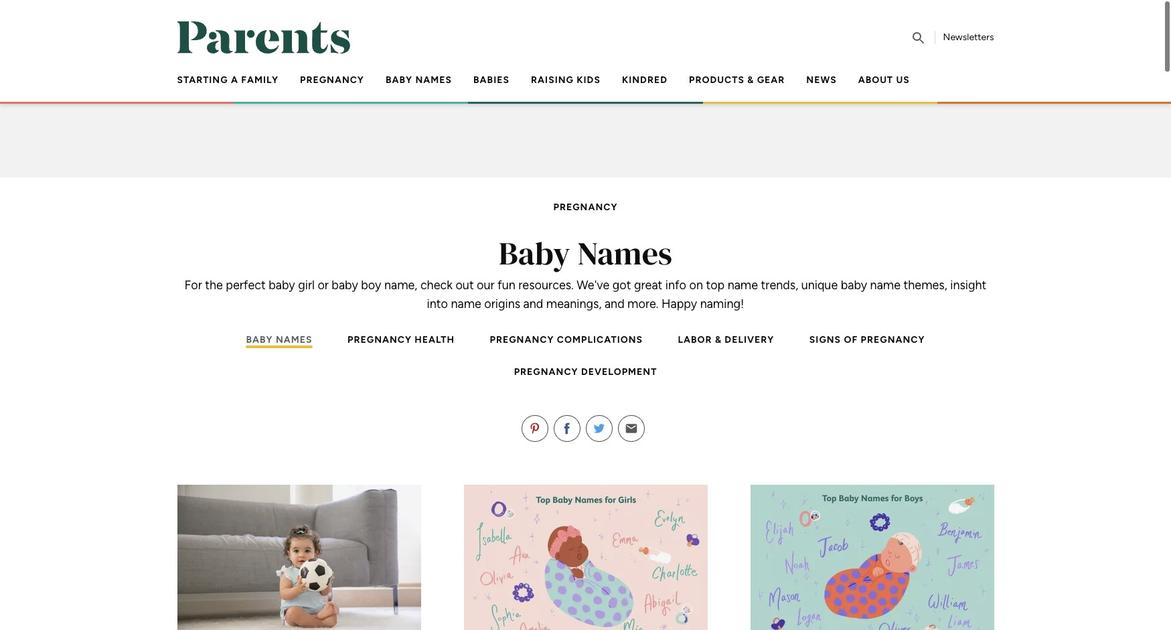 Task type: vqa. For each thing, say whether or not it's contained in the screenshot.
banner
yes



Task type: locate. For each thing, give the bounding box(es) containing it.
names inside header navigation
[[415, 74, 452, 86]]

0 vertical spatial baby
[[386, 74, 413, 86]]

illustration of baby boy with popular names in text image
[[750, 483, 994, 630]]

&
[[747, 74, 754, 86], [715, 332, 722, 343]]

1 horizontal spatial and
[[605, 295, 625, 309]]

girl
[[298, 276, 315, 291]]

1 vertical spatial &
[[715, 332, 722, 343]]

pregnancy development link
[[514, 364, 657, 376]]

health
[[415, 332, 455, 343]]

fun
[[498, 276, 515, 291]]

pregnancy health
[[348, 332, 455, 343]]

1 horizontal spatial baby names
[[499, 229, 672, 273]]

and down got
[[605, 295, 625, 309]]

pregnancy development
[[514, 364, 657, 376]]

& for delivery
[[715, 332, 722, 343]]

0 vertical spatial &
[[747, 74, 754, 86]]

baby right or
[[332, 276, 358, 291]]

about us
[[858, 74, 910, 86]]

raising kids link
[[531, 74, 601, 86]]

0 horizontal spatial names
[[415, 74, 452, 86]]

complications
[[557, 332, 643, 343]]

0 horizontal spatial and
[[523, 295, 543, 309]]

origins
[[484, 295, 520, 309]]

baby
[[269, 276, 295, 291], [332, 276, 358, 291], [841, 276, 867, 291]]

name down out
[[451, 295, 481, 309]]

signs of pregnancy link
[[809, 332, 925, 343]]

& right 'labor'
[[715, 332, 722, 343]]

0 horizontal spatial baby
[[269, 276, 295, 291]]

names
[[415, 74, 452, 86], [577, 229, 672, 273]]

0 horizontal spatial baby names
[[386, 74, 452, 86]]

baby names
[[386, 74, 452, 86], [499, 229, 672, 273]]

0 vertical spatial baby names
[[386, 74, 452, 86]]

2 horizontal spatial name
[[870, 276, 901, 291]]

starting
[[177, 74, 228, 86]]

and
[[523, 295, 543, 309], [605, 295, 625, 309]]

1 and from the left
[[523, 295, 543, 309]]

2 and from the left
[[605, 295, 625, 309]]

kindred link
[[622, 74, 668, 86]]

names left babies
[[415, 74, 452, 86]]

labor
[[678, 332, 712, 343]]

signs of pregnancy
[[809, 332, 925, 343]]

baby
[[386, 74, 413, 86], [499, 229, 570, 273]]

& left 'gear'
[[747, 74, 754, 86]]

1 vertical spatial pregnancy link
[[553, 199, 618, 212]]

search image
[[910, 30, 926, 46]]

starting a family
[[177, 74, 279, 86]]

and down resources.
[[523, 295, 543, 309]]

boy
[[361, 276, 381, 291]]

& for gear
[[747, 74, 754, 86]]

resources.
[[518, 276, 574, 291]]

family
[[241, 74, 279, 86]]

baby left girl
[[269, 276, 295, 291]]

pregnancy
[[300, 74, 364, 86], [553, 200, 618, 211], [348, 332, 412, 343], [490, 332, 554, 343], [861, 332, 925, 343], [514, 364, 578, 376]]

pregnancy complications
[[490, 332, 643, 343]]

baby names inside header navigation
[[386, 74, 452, 86]]

gear
[[757, 74, 785, 86]]

1 horizontal spatial pregnancy link
[[553, 199, 618, 212]]

1 baby from the left
[[269, 276, 295, 291]]

about
[[858, 74, 893, 86]]

1 horizontal spatial &
[[747, 74, 754, 86]]

1 horizontal spatial baby
[[332, 276, 358, 291]]

us
[[896, 74, 910, 86]]

more.
[[627, 295, 659, 309]]

happy
[[662, 295, 697, 309]]

& inside header navigation
[[747, 74, 754, 86]]

1 horizontal spatial baby
[[499, 229, 570, 273]]

0 horizontal spatial pregnancy link
[[300, 74, 364, 86]]

banner
[[0, 0, 1171, 104]]

names up got
[[577, 229, 672, 273]]

pregnancy link
[[300, 74, 364, 86], [553, 199, 618, 212]]

baby holding a soccer ball image
[[177, 483, 421, 630]]

news link
[[806, 74, 837, 86]]

we've
[[577, 276, 609, 291]]

check
[[420, 276, 453, 291]]

of
[[844, 332, 858, 343]]

a
[[231, 74, 238, 86]]

3 baby from the left
[[841, 276, 867, 291]]

raising kids
[[531, 74, 601, 86]]

0 vertical spatial names
[[415, 74, 452, 86]]

got
[[612, 276, 631, 291]]

0 horizontal spatial baby
[[386, 74, 413, 86]]

0 vertical spatial pregnancy link
[[300, 74, 364, 86]]

header navigation
[[166, 70, 994, 99]]

products
[[689, 74, 745, 86]]

baby right unique
[[841, 276, 867, 291]]

name right top
[[728, 276, 758, 291]]

perfect
[[226, 276, 266, 291]]

pregnancy inside header navigation
[[300, 74, 364, 86]]

name
[[728, 276, 758, 291], [870, 276, 901, 291], [451, 295, 481, 309]]

0 horizontal spatial &
[[715, 332, 722, 343]]

raising
[[531, 74, 574, 86]]

kids
[[577, 74, 601, 86]]

themes,
[[904, 276, 947, 291]]

top
[[706, 276, 725, 291]]

signs
[[809, 332, 841, 343]]

name left themes,
[[870, 276, 901, 291]]

2 horizontal spatial baby
[[841, 276, 867, 291]]

1 vertical spatial names
[[577, 229, 672, 273]]



Task type: describe. For each thing, give the bounding box(es) containing it.
delivery
[[725, 332, 774, 343]]

visit parents' homepage image
[[177, 21, 351, 54]]

babies
[[473, 74, 510, 86]]

pregnancy for pregnancy health
[[348, 332, 412, 343]]

baby names link
[[386, 74, 452, 86]]

products & gear link
[[689, 74, 785, 86]]

info
[[665, 276, 686, 291]]

pregnancy for pregnancy development
[[514, 364, 578, 376]]

our
[[477, 276, 495, 291]]

meanings,
[[546, 295, 602, 309]]

pregnancy for pregnancy complications
[[490, 332, 554, 343]]

naming!
[[700, 295, 744, 309]]

banner containing newsletters
[[0, 0, 1171, 104]]

great
[[634, 276, 662, 291]]

news
[[806, 74, 837, 86]]

2 baby from the left
[[332, 276, 358, 291]]

development
[[581, 364, 657, 376]]

newsletters button
[[943, 31, 994, 43]]

out
[[456, 276, 474, 291]]

or
[[318, 276, 329, 291]]

into
[[427, 295, 448, 309]]

labor & delivery
[[678, 332, 774, 343]]

pregnancy health link
[[348, 332, 455, 343]]

baby inside header navigation
[[386, 74, 413, 86]]

1 vertical spatial baby names
[[499, 229, 672, 273]]

insight
[[950, 276, 987, 291]]

1 horizontal spatial names
[[577, 229, 672, 273]]

trends,
[[761, 276, 798, 291]]

for
[[185, 276, 202, 291]]

for the perfect baby girl or baby boy name, check out our fun resources. we've got great info on top name trends, unique baby name themes, insight into name origins and meanings, and more. happy naming!
[[185, 276, 987, 309]]

babies link
[[473, 74, 510, 86]]

newsletters
[[943, 31, 994, 43]]

the
[[205, 276, 223, 291]]

pregnancy for pregnancy link in the header navigation
[[300, 74, 364, 86]]

kindred
[[622, 74, 668, 86]]

unique
[[801, 276, 838, 291]]

labor & delivery link
[[678, 332, 774, 343]]

pregnancy link inside header navigation
[[300, 74, 364, 86]]

pregnancy complications link
[[490, 332, 643, 343]]

illustration of baby with names in text image
[[464, 483, 707, 630]]

1 horizontal spatial name
[[728, 276, 758, 291]]

starting a family link
[[177, 74, 279, 86]]

products & gear
[[689, 74, 785, 86]]

about us link
[[858, 74, 910, 86]]

1 vertical spatial baby
[[499, 229, 570, 273]]

on
[[689, 276, 703, 291]]

0 horizontal spatial name
[[451, 295, 481, 309]]

name,
[[384, 276, 417, 291]]



